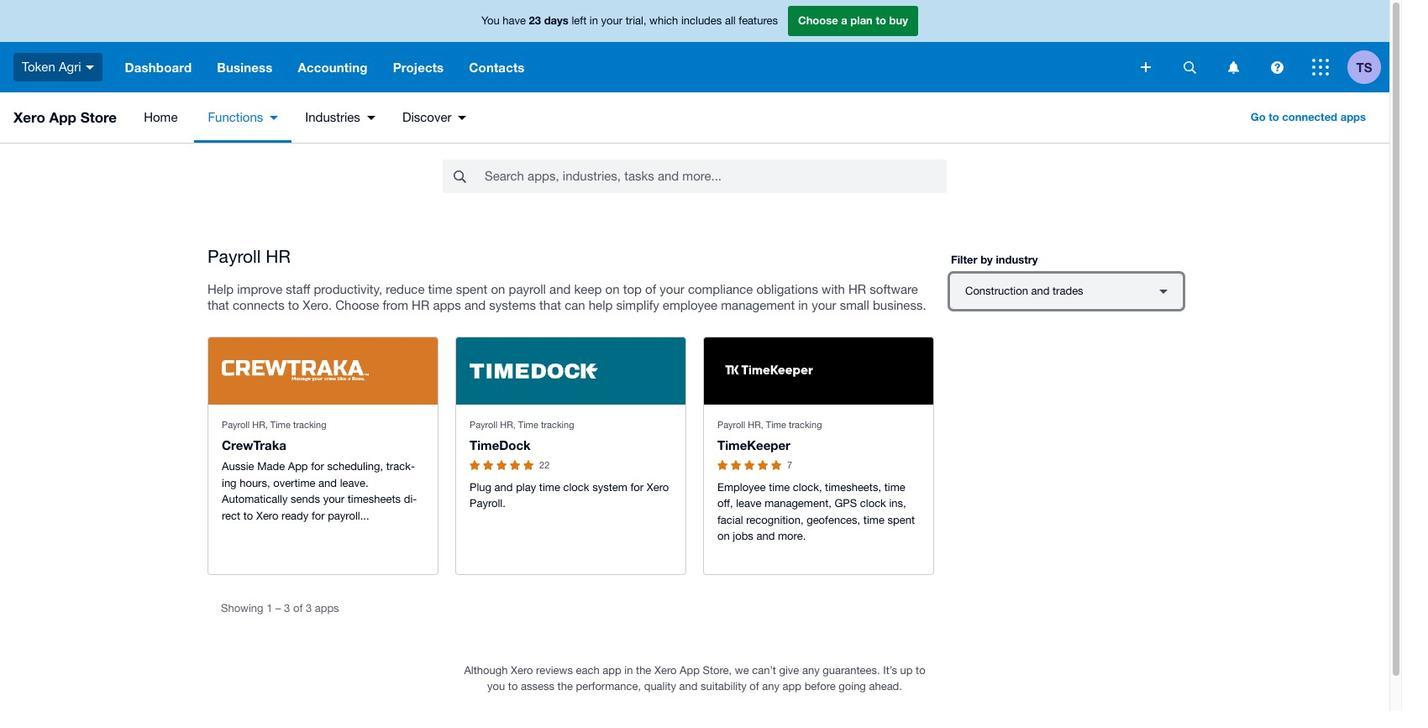 Task type: describe. For each thing, give the bounding box(es) containing it.
includes
[[682, 14, 722, 27]]

sends
[[291, 494, 320, 506]]

going
[[839, 681, 866, 694]]

2 horizontal spatial apps
[[1341, 110, 1367, 124]]

plug and play time clock system for xero payroll.
[[470, 481, 669, 510]]

contacts button
[[457, 42, 538, 92]]

made
[[257, 461, 285, 473]]

spent inside help improve staff productivity, reduce time spent on payroll and keep on top of your compliance obligations with hr software that connects to xero. choose from hr apps and systems that can help simplify employee management in your small business.
[[456, 282, 488, 296]]

overtime
[[273, 477, 316, 490]]

assess
[[521, 681, 555, 694]]

payroll for payroll hr, time tracking crewtraka aussie made app for scheduling, track ing hours, overtime and leave. automatically sends your timesheets di rect to xero ready for payroll...
[[222, 420, 250, 430]]

0 horizontal spatial the
[[558, 681, 573, 694]]

xero inside plug and play time clock system for xero payroll.
[[647, 481, 669, 494]]

apps inside help improve staff productivity, reduce time spent on payroll and keep on top of your compliance obligations with hr software that connects to xero. choose from hr apps and systems that can help simplify employee management in your small business.
[[433, 299, 461, 313]]

tracking for timedock
[[541, 420, 575, 430]]

system
[[593, 481, 628, 494]]

0 vertical spatial app
[[603, 665, 622, 677]]

discover
[[403, 110, 452, 124]]

clock inside the employee time clock, timesheets, time off, leave management, gps clock ins, facial recognition, geofences, time spent on jobs and more.
[[861, 498, 887, 510]]

tracking for timekeeper
[[789, 420, 822, 430]]

crewtraka logo image
[[222, 361, 369, 382]]

time down '7'
[[769, 481, 790, 494]]

industries button
[[292, 92, 389, 143]]

you
[[482, 14, 500, 27]]

business
[[217, 60, 273, 75]]

svg image right svg image at the top
[[1228, 61, 1239, 74]]

projects
[[393, 60, 444, 75]]

0 vertical spatial the
[[636, 665, 652, 677]]

0 vertical spatial for
[[311, 461, 324, 473]]

time inside plug and play time clock system for xero payroll.
[[540, 481, 561, 494]]

timekeeper link
[[718, 438, 791, 453]]

tracking for crewtraka
[[293, 420, 327, 430]]

suitability
[[701, 681, 747, 694]]

although xero reviews each app in the xero app store, we can't give any guarantees. it's up to you to assess the performance, quality and suitability of any app before going ahead.
[[464, 665, 926, 694]]

contacts
[[469, 60, 525, 75]]

to right up on the bottom
[[916, 665, 926, 677]]

management
[[721, 299, 795, 313]]

ts button
[[1348, 42, 1390, 92]]

software
[[870, 282, 919, 296]]

go
[[1251, 110, 1266, 124]]

help
[[589, 299, 613, 313]]

choose inside help improve staff productivity, reduce time spent on payroll and keep on top of your compliance obligations with hr software that connects to xero. choose from hr apps and systems that can help simplify employee management in your small business.
[[336, 299, 379, 313]]

you
[[488, 681, 505, 694]]

employee time clock, timesheets, time off, leave management, gps clock ins, facial recognition, geofences, time spent on jobs and more.
[[718, 481, 915, 543]]

hr, for timedock
[[500, 420, 516, 430]]

you have 23 days left in your trial, which includes all features
[[482, 14, 778, 27]]

staff
[[286, 282, 310, 296]]

2 that from the left
[[540, 299, 561, 313]]

spent inside the employee time clock, timesheets, time off, leave management, gps clock ins, facial recognition, geofences, time spent on jobs and more.
[[888, 514, 915, 527]]

svg image inside "token agri" popup button
[[85, 65, 94, 70]]

plan
[[851, 14, 873, 27]]

1 horizontal spatial on
[[606, 282, 620, 296]]

have
[[503, 14, 526, 27]]

systems
[[490, 299, 536, 313]]

2 3 from the left
[[306, 602, 312, 615]]

payroll hr, time tracking crewtraka aussie made app for scheduling, track ing hours, overtime and leave. automatically sends your timesheets di rect to xero ready for payroll...
[[222, 420, 417, 523]]

payroll for payroll hr, time tracking timekeeper
[[718, 420, 746, 430]]

2 vertical spatial hr
[[412, 299, 430, 313]]

payroll hr, time tracking timedock
[[470, 420, 575, 453]]

to left buy
[[876, 14, 887, 27]]

in for each
[[625, 665, 633, 677]]

we
[[735, 665, 749, 677]]

2 vertical spatial for
[[312, 510, 325, 523]]

timesheets
[[348, 494, 401, 506]]

1 3 from the left
[[284, 602, 290, 615]]

facial
[[718, 514, 744, 527]]

filter
[[952, 253, 978, 266]]

of inside although xero reviews each app in the xero app store, we can't give any guarantees. it's up to you to assess the performance, quality and suitability of any app before going ahead.
[[750, 681, 760, 694]]

crewtraka
[[222, 438, 287, 453]]

give
[[780, 665, 800, 677]]

from
[[383, 299, 408, 313]]

7
[[788, 461, 793, 471]]

trades
[[1053, 285, 1084, 298]]

clock,
[[793, 481, 823, 494]]

timedock
[[470, 438, 531, 453]]

0 vertical spatial choose
[[799, 14, 839, 27]]

accounting button
[[285, 42, 380, 92]]

improve
[[237, 282, 283, 296]]

1 that from the left
[[208, 299, 229, 313]]

and up can
[[550, 282, 571, 296]]

connects
[[233, 299, 285, 313]]

payroll hr
[[208, 246, 291, 267]]

your inside 'payroll hr, time tracking crewtraka aussie made app for scheduling, track ing hours, overtime and leave. automatically sends your timesheets di rect to xero ready for payroll...'
[[323, 494, 345, 506]]

it's
[[884, 665, 898, 677]]

timedock link
[[470, 438, 531, 453]]

business.
[[873, 299, 927, 313]]

employee
[[663, 299, 718, 313]]

showing 1 – 3 of 3 apps
[[221, 602, 339, 615]]

time up ins,
[[885, 481, 906, 494]]

days
[[544, 14, 569, 27]]

home button
[[127, 92, 195, 143]]

token
[[22, 59, 55, 74]]

management,
[[765, 498, 832, 510]]

employee
[[718, 481, 766, 494]]

1 horizontal spatial any
[[803, 665, 820, 677]]

clock inside plug and play time clock system for xero payroll.
[[564, 481, 590, 494]]

2 vertical spatial apps
[[315, 602, 339, 615]]

token agri
[[22, 59, 81, 74]]

plug
[[470, 481, 492, 494]]

payroll hr, time tracking timekeeper
[[718, 420, 822, 453]]

discover button
[[389, 92, 480, 143]]

filter by industry
[[952, 253, 1039, 266]]

with
[[822, 282, 845, 296]]

can
[[565, 299, 586, 313]]

keep
[[575, 282, 602, 296]]

agri
[[59, 59, 81, 74]]

aussie
[[222, 461, 254, 473]]

xero up assess
[[511, 665, 533, 677]]

all
[[725, 14, 736, 27]]

track
[[386, 461, 415, 473]]

xero app store
[[13, 108, 117, 126]]

of inside help improve staff productivity, reduce time spent on payroll and keep on top of your compliance obligations with hr software that connects to xero. choose from hr apps and systems that can help simplify employee management in your small business.
[[646, 282, 657, 296]]

menu containing home
[[127, 92, 480, 143]]

0 vertical spatial hr
[[266, 246, 291, 267]]



Task type: locate. For each thing, give the bounding box(es) containing it.
choose
[[799, 14, 839, 27], [336, 299, 379, 313]]

hr up small
[[849, 282, 867, 296]]

1 vertical spatial in
[[799, 299, 809, 313]]

0 vertical spatial clock
[[564, 481, 590, 494]]

hr, up 'timedock'
[[500, 420, 516, 430]]

any down can't
[[763, 681, 780, 694]]

connected
[[1283, 110, 1338, 124]]

and left 'trades'
[[1032, 285, 1050, 298]]

1 horizontal spatial time
[[519, 420, 539, 430]]

and
[[550, 282, 571, 296], [1032, 285, 1050, 298], [465, 299, 486, 313], [319, 477, 337, 490], [495, 481, 513, 494], [757, 531, 775, 543], [680, 681, 698, 694]]

and left systems
[[465, 299, 486, 313]]

payroll for payroll hr, time tracking timedock
[[470, 420, 498, 430]]

a
[[842, 14, 848, 27]]

2 horizontal spatial app
[[680, 665, 700, 677]]

0 horizontal spatial tracking
[[293, 420, 327, 430]]

before
[[805, 681, 836, 694]]

0 vertical spatial apps
[[1341, 110, 1367, 124]]

1 horizontal spatial hr,
[[500, 420, 516, 430]]

to right you at bottom left
[[508, 681, 518, 694]]

in down obligations
[[799, 299, 809, 313]]

that left can
[[540, 299, 561, 313]]

to down automatically
[[244, 510, 253, 523]]

each
[[576, 665, 600, 677]]

time inside 'payroll hr, time tracking crewtraka aussie made app for scheduling, track ing hours, overtime and leave. automatically sends your timesheets di rect to xero ready for payroll...'
[[271, 420, 291, 430]]

2 vertical spatial of
[[750, 681, 760, 694]]

2 horizontal spatial hr,
[[748, 420, 764, 430]]

1 horizontal spatial 3
[[306, 602, 312, 615]]

for down "sends"
[[312, 510, 325, 523]]

ready
[[282, 510, 309, 523]]

1 tracking from the left
[[293, 420, 327, 430]]

leave.
[[340, 477, 369, 490]]

help
[[208, 282, 234, 296]]

on
[[491, 282, 505, 296], [606, 282, 620, 296], [718, 531, 730, 543]]

1 vertical spatial choose
[[336, 299, 379, 313]]

the down reviews
[[558, 681, 573, 694]]

on left top
[[606, 282, 620, 296]]

in right left
[[590, 14, 598, 27]]

0 horizontal spatial on
[[491, 282, 505, 296]]

clock
[[564, 481, 590, 494], [861, 498, 887, 510]]

app inside 'payroll hr, time tracking crewtraka aussie made app for scheduling, track ing hours, overtime and leave. automatically sends your timesheets di rect to xero ready for payroll...'
[[288, 461, 308, 473]]

timedock logo image
[[470, 364, 599, 379]]

xero
[[13, 108, 45, 126], [647, 481, 669, 494], [256, 510, 279, 523], [511, 665, 533, 677], [655, 665, 677, 677]]

any up the before
[[803, 665, 820, 677]]

small
[[840, 299, 870, 313]]

None search field
[[443, 160, 947, 193]]

to inside help improve staff productivity, reduce time spent on payroll and keep on top of your compliance obligations with hr software that connects to xero. choose from hr apps and systems that can help simplify employee management in your small business.
[[288, 299, 299, 313]]

scheduling,
[[327, 461, 383, 473]]

payroll.
[[470, 498, 506, 510]]

dashboard link
[[112, 42, 204, 92]]

hr, up 'crewtraka'
[[252, 420, 268, 430]]

tracking inside payroll hr, time tracking timekeeper
[[789, 420, 822, 430]]

time up 'crewtraka'
[[271, 420, 291, 430]]

2 tracking from the left
[[541, 420, 575, 430]]

token agri button
[[0, 42, 112, 92]]

can't
[[753, 665, 777, 677]]

on up systems
[[491, 282, 505, 296]]

business button
[[204, 42, 285, 92]]

hr, for timekeeper
[[748, 420, 764, 430]]

automatically
[[222, 494, 288, 506]]

and down recognition,
[[757, 531, 775, 543]]

tracking up ing at bottom left
[[293, 420, 327, 430]]

hr, inside payroll hr, time tracking timekeeper
[[748, 420, 764, 430]]

payroll up the timedock link
[[470, 420, 498, 430]]

apps
[[1341, 110, 1367, 124], [433, 299, 461, 313], [315, 602, 339, 615]]

for up overtime
[[311, 461, 324, 473]]

0 horizontal spatial hr
[[266, 246, 291, 267]]

your up the employee
[[660, 282, 685, 296]]

construction
[[966, 285, 1029, 298]]

showing
[[221, 602, 264, 615]]

and inside although xero reviews each app in the xero app store, we can't give any guarantees. it's up to you to assess the performance, quality and suitability of any app before going ahead.
[[680, 681, 698, 694]]

time up timekeeper link
[[766, 420, 787, 430]]

23
[[529, 14, 541, 27]]

choose a plan to buy
[[799, 14, 909, 27]]

svg image
[[1313, 59, 1330, 76], [1228, 61, 1239, 74], [1271, 61, 1284, 74], [1141, 62, 1152, 72], [85, 65, 94, 70]]

payroll
[[509, 282, 546, 296]]

3 tracking from the left
[[789, 420, 822, 430]]

0 horizontal spatial apps
[[315, 602, 339, 615]]

to right go
[[1269, 110, 1280, 124]]

3 time from the left
[[766, 420, 787, 430]]

by
[[981, 253, 993, 266]]

off,
[[718, 498, 733, 510]]

time for timekeeper
[[766, 420, 787, 430]]

payroll up crewtraka 'link'
[[222, 420, 250, 430]]

in
[[590, 14, 598, 27], [799, 299, 809, 313], [625, 665, 633, 677]]

banner
[[0, 0, 1390, 92]]

2 hr, from the left
[[500, 420, 516, 430]]

xero right system
[[647, 481, 669, 494]]

di
[[404, 494, 417, 506]]

performance,
[[576, 681, 641, 694]]

time down timesheets,
[[864, 514, 885, 527]]

svg image up go to connected apps
[[1271, 61, 1284, 74]]

1 horizontal spatial that
[[540, 299, 561, 313]]

tracking up 22
[[541, 420, 575, 430]]

1 horizontal spatial choose
[[799, 14, 839, 27]]

app left store
[[49, 108, 76, 126]]

payroll inside payroll hr, time tracking timedock
[[470, 420, 498, 430]]

in inside you have 23 days left in your trial, which includes all features
[[590, 14, 598, 27]]

industry
[[996, 253, 1039, 266]]

the up quality
[[636, 665, 652, 677]]

0 horizontal spatial of
[[293, 602, 303, 615]]

1 horizontal spatial tracking
[[541, 420, 575, 430]]

app up performance,
[[603, 665, 622, 677]]

svg image right agri
[[85, 65, 94, 70]]

in up performance,
[[625, 665, 633, 677]]

tracking inside 'payroll hr, time tracking crewtraka aussie made app for scheduling, track ing hours, overtime and leave. automatically sends your timesheets di rect to xero ready for payroll...'
[[293, 420, 327, 430]]

store
[[80, 108, 117, 126]]

1 horizontal spatial of
[[646, 282, 657, 296]]

2 vertical spatial app
[[680, 665, 700, 677]]

1 horizontal spatial hr
[[412, 299, 430, 313]]

payroll for payroll hr
[[208, 246, 261, 267]]

1 horizontal spatial clock
[[861, 498, 887, 510]]

3
[[284, 602, 290, 615], [306, 602, 312, 615]]

construction and trades
[[966, 285, 1084, 298]]

2 horizontal spatial of
[[750, 681, 760, 694]]

left
[[572, 14, 587, 27]]

1 vertical spatial the
[[558, 681, 573, 694]]

your down with
[[812, 299, 837, 313]]

menu
[[127, 92, 480, 143]]

0 horizontal spatial spent
[[456, 282, 488, 296]]

time
[[271, 420, 291, 430], [519, 420, 539, 430], [766, 420, 787, 430]]

apps right '–'
[[315, 602, 339, 615]]

0 vertical spatial app
[[49, 108, 76, 126]]

xero down "token"
[[13, 108, 45, 126]]

and inside the employee time clock, timesheets, time off, leave management, gps clock ins, facial recognition, geofences, time spent on jobs and more.
[[757, 531, 775, 543]]

ing
[[222, 461, 415, 490]]

store,
[[703, 665, 732, 677]]

although
[[464, 665, 508, 677]]

on inside the employee time clock, timesheets, time off, leave management, gps clock ins, facial recognition, geofences, time spent on jobs and more.
[[718, 531, 730, 543]]

for inside plug and play time clock system for xero payroll.
[[631, 481, 644, 494]]

clock left ins,
[[861, 498, 887, 510]]

and inside 'payroll hr, time tracking crewtraka aussie made app for scheduling, track ing hours, overtime and leave. automatically sends your timesheets di rect to xero ready for payroll...'
[[319, 477, 337, 490]]

clock left system
[[564, 481, 590, 494]]

0 vertical spatial in
[[590, 14, 598, 27]]

0 vertical spatial any
[[803, 665, 820, 677]]

your
[[601, 14, 623, 27], [660, 282, 685, 296], [812, 299, 837, 313], [323, 494, 345, 506]]

0 horizontal spatial time
[[271, 420, 291, 430]]

2 horizontal spatial tracking
[[789, 420, 822, 430]]

0 horizontal spatial that
[[208, 299, 229, 313]]

app down give
[[783, 681, 802, 694]]

1 horizontal spatial spent
[[888, 514, 915, 527]]

simplify
[[617, 299, 660, 313]]

svg image left "ts"
[[1313, 59, 1330, 76]]

dashboard
[[125, 60, 192, 75]]

0 horizontal spatial in
[[590, 14, 598, 27]]

2 vertical spatial in
[[625, 665, 633, 677]]

1 horizontal spatial app
[[288, 461, 308, 473]]

1 time from the left
[[271, 420, 291, 430]]

and inside plug and play time clock system for xero payroll.
[[495, 481, 513, 494]]

and left play
[[495, 481, 513, 494]]

projects button
[[380, 42, 457, 92]]

1 vertical spatial app
[[783, 681, 802, 694]]

hr, inside 'payroll hr, time tracking crewtraka aussie made app for scheduling, track ing hours, overtime and leave. automatically sends your timesheets di rect to xero ready for payroll...'
[[252, 420, 268, 430]]

home
[[144, 110, 178, 124]]

in inside although xero reviews each app in the xero app store, we can't give any guarantees. it's up to you to assess the performance, quality and suitability of any app before going ahead.
[[625, 665, 633, 677]]

time inside help improve staff productivity, reduce time spent on payroll and keep on top of your compliance obligations with hr software that connects to xero. choose from hr apps and systems that can help simplify employee management in your small business.
[[428, 282, 453, 296]]

0 horizontal spatial app
[[49, 108, 76, 126]]

banner containing ts
[[0, 0, 1390, 92]]

of right top
[[646, 282, 657, 296]]

payroll inside 'payroll hr, time tracking crewtraka aussie made app for scheduling, track ing hours, overtime and leave. automatically sends your timesheets di rect to xero ready for payroll...'
[[222, 420, 250, 430]]

time right the reduce at the top
[[428, 282, 453, 296]]

crewtraka link
[[222, 438, 287, 453]]

recognition,
[[747, 514, 804, 527]]

your up payroll...
[[323, 494, 345, 506]]

of right '–'
[[293, 602, 303, 615]]

2 horizontal spatial hr
[[849, 282, 867, 296]]

app up overtime
[[288, 461, 308, 473]]

1 vertical spatial app
[[288, 461, 308, 473]]

0 vertical spatial spent
[[456, 282, 488, 296]]

0 horizontal spatial 3
[[284, 602, 290, 615]]

more.
[[778, 531, 806, 543]]

1 vertical spatial any
[[763, 681, 780, 694]]

in inside help improve staff productivity, reduce time spent on payroll and keep on top of your compliance obligations with hr software that connects to xero. choose from hr apps and systems that can help simplify employee management in your small business.
[[799, 299, 809, 313]]

2 time from the left
[[519, 420, 539, 430]]

to down the staff
[[288, 299, 299, 313]]

obligations
[[757, 282, 819, 296]]

spent
[[456, 282, 488, 296], [888, 514, 915, 527]]

–
[[276, 602, 281, 615]]

time inside payroll hr, time tracking timedock
[[519, 420, 539, 430]]

and inside popup button
[[1032, 285, 1050, 298]]

1 horizontal spatial the
[[636, 665, 652, 677]]

of down can't
[[750, 681, 760, 694]]

hours,
[[240, 477, 270, 490]]

timekeeper app logo image
[[718, 357, 821, 386]]

for right system
[[631, 481, 644, 494]]

3 hr, from the left
[[748, 420, 764, 430]]

go to connected apps
[[1251, 110, 1367, 124]]

1 vertical spatial of
[[293, 602, 303, 615]]

xero down automatically
[[256, 510, 279, 523]]

2 horizontal spatial on
[[718, 531, 730, 543]]

app left store,
[[680, 665, 700, 677]]

gps
[[835, 498, 858, 510]]

time inside payroll hr, time tracking timekeeper
[[766, 420, 787, 430]]

Search apps, industries, tasks and more... field
[[483, 161, 946, 192]]

which
[[650, 14, 679, 27]]

spent down ins,
[[888, 514, 915, 527]]

payroll up help
[[208, 246, 261, 267]]

1 vertical spatial apps
[[433, 299, 461, 313]]

choose down productivity,
[[336, 299, 379, 313]]

hr, inside payroll hr, time tracking timedock
[[500, 420, 516, 430]]

time down 22
[[540, 481, 561, 494]]

0 horizontal spatial choose
[[336, 299, 379, 313]]

the
[[636, 665, 652, 677], [558, 681, 573, 694]]

0 horizontal spatial app
[[603, 665, 622, 677]]

1 vertical spatial clock
[[861, 498, 887, 510]]

ahead.
[[870, 681, 903, 694]]

0 horizontal spatial clock
[[564, 481, 590, 494]]

1 vertical spatial for
[[631, 481, 644, 494]]

payroll inside payroll hr, time tracking timekeeper
[[718, 420, 746, 430]]

tracking up '7'
[[789, 420, 822, 430]]

to
[[876, 14, 887, 27], [1269, 110, 1280, 124], [288, 299, 299, 313], [244, 510, 253, 523], [916, 665, 926, 677], [508, 681, 518, 694]]

that down help
[[208, 299, 229, 313]]

time for timedock
[[519, 420, 539, 430]]

leave
[[736, 498, 762, 510]]

xero.
[[303, 299, 332, 313]]

app
[[603, 665, 622, 677], [783, 681, 802, 694]]

quality
[[644, 681, 677, 694]]

1 horizontal spatial app
[[783, 681, 802, 694]]

2 horizontal spatial time
[[766, 420, 787, 430]]

time for crewtraka
[[271, 420, 291, 430]]

hr, for crewtraka
[[252, 420, 268, 430]]

choose left a
[[799, 14, 839, 27]]

tracking inside payroll hr, time tracking timedock
[[541, 420, 575, 430]]

0 horizontal spatial hr,
[[252, 420, 268, 430]]

apps right from
[[433, 299, 461, 313]]

hr, up timekeeper link
[[748, 420, 764, 430]]

play
[[516, 481, 536, 494]]

payroll up timekeeper at the right of the page
[[718, 420, 746, 430]]

1 hr, from the left
[[252, 420, 268, 430]]

and up rect
[[319, 477, 337, 490]]

your inside you have 23 days left in your trial, which includes all features
[[601, 14, 623, 27]]

timesheets,
[[826, 481, 882, 494]]

2 horizontal spatial in
[[799, 299, 809, 313]]

tracking
[[293, 420, 327, 430], [541, 420, 575, 430], [789, 420, 822, 430]]

on down facial
[[718, 531, 730, 543]]

app
[[49, 108, 76, 126], [288, 461, 308, 473], [680, 665, 700, 677]]

and right quality
[[680, 681, 698, 694]]

hr up improve
[[266, 246, 291, 267]]

time up 'timedock'
[[519, 420, 539, 430]]

hr down the reduce at the top
[[412, 299, 430, 313]]

1 horizontal spatial apps
[[433, 299, 461, 313]]

spent left payroll
[[456, 282, 488, 296]]

your left the 'trial,'
[[601, 14, 623, 27]]

in for days
[[590, 14, 598, 27]]

buy
[[890, 14, 909, 27]]

svg image
[[1184, 61, 1197, 74]]

accounting
[[298, 60, 368, 75]]

compliance
[[688, 282, 754, 296]]

reviews
[[536, 665, 573, 677]]

xero inside 'payroll hr, time tracking crewtraka aussie made app for scheduling, track ing hours, overtime and leave. automatically sends your timesheets di rect to xero ready for payroll...'
[[256, 510, 279, 523]]

to inside 'payroll hr, time tracking crewtraka aussie made app for scheduling, track ing hours, overtime and leave. automatically sends your timesheets di rect to xero ready for payroll...'
[[244, 510, 253, 523]]

1 horizontal spatial in
[[625, 665, 633, 677]]

apps right connected
[[1341, 110, 1367, 124]]

svg image left svg image at the top
[[1141, 62, 1152, 72]]

xero up quality
[[655, 665, 677, 677]]

1 vertical spatial hr
[[849, 282, 867, 296]]

0 horizontal spatial any
[[763, 681, 780, 694]]

app inside although xero reviews each app in the xero app store, we can't give any guarantees. it's up to you to assess the performance, quality and suitability of any app before going ahead.
[[680, 665, 700, 677]]

0 vertical spatial of
[[646, 282, 657, 296]]

1 vertical spatial spent
[[888, 514, 915, 527]]



Task type: vqa. For each thing, say whether or not it's contained in the screenshot.
the rightmost on
yes



